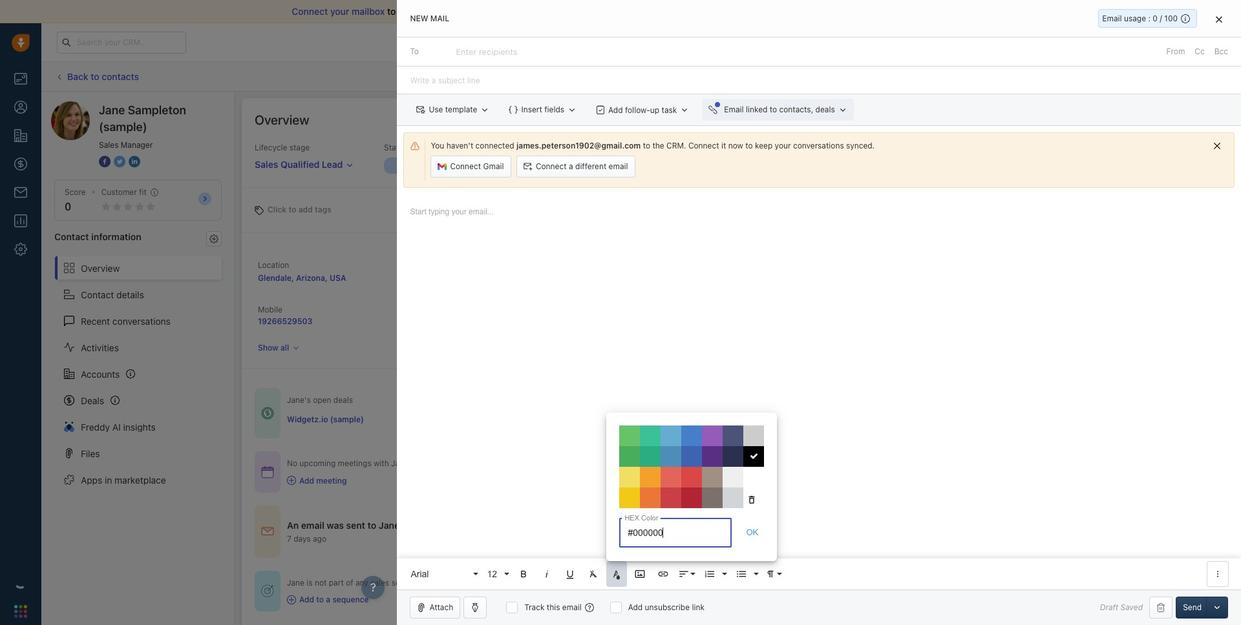 Task type: describe. For each thing, give the bounding box(es) containing it.
sales inside 'jane sampleton (sample) sales manager'
[[99, 140, 119, 150]]

0 horizontal spatial of
[[346, 578, 353, 588]]

not
[[315, 578, 327, 588]]

:
[[1148, 14, 1151, 23]]

new inside row
[[605, 415, 621, 424]]

ends
[[920, 37, 937, 46]]

ok
[[746, 528, 758, 537]]

ago
[[313, 534, 326, 544]]

accounts
[[81, 369, 120, 380]]

email image
[[1113, 37, 1122, 48]]

twitter circled image
[[114, 155, 125, 169]]

sampleton
[[128, 103, 186, 117]]

you haven't connected james.peterson1902@gmail.com to the crm. connect it now to keep your conversations synced.
[[431, 141, 875, 151]]

lifecycle stage
[[255, 143, 310, 153]]

to left the add
[[289, 205, 296, 214]]

overview
[[1172, 115, 1205, 125]]

email inside connect a different email "button"
[[609, 162, 628, 171]]

freddy
[[81, 422, 110, 433]]

to inside button
[[770, 105, 777, 114]]

1 horizontal spatial (sample)
[[330, 415, 364, 424]]

files
[[81, 448, 100, 459]]

feb
[[795, 414, 808, 424]]

contact for contact information
[[54, 232, 89, 243]]

jane for not
[[287, 578, 304, 588]]

container_wx8msf4aqz5i3rn1 image for add to a sequence
[[287, 596, 296, 605]]

0 inside score 0
[[65, 201, 71, 213]]

sales qualified lead link
[[255, 153, 354, 171]]

send
[[1183, 603, 1202, 613]]

sent
[[346, 520, 365, 531]]

customize
[[1132, 115, 1170, 125]]

 button
[[744, 447, 764, 467]]

a inside "button"
[[569, 162, 573, 171]]

sales
[[370, 578, 389, 588]]

connect for connect your mailbox to improve deliverability and enable 2-way sync of email conversations.
[[292, 6, 328, 17]]

linked
[[746, 105, 767, 114]]

add
[[298, 205, 313, 214]]

2 horizontal spatial in
[[939, 37, 945, 46]]

1 horizontal spatial days
[[957, 37, 972, 46]]

closes in feb
[[759, 414, 808, 424]]

hex color
[[625, 515, 658, 522]]

track this email
[[524, 603, 582, 613]]

saved
[[1121, 603, 1143, 613]]

with
[[374, 459, 389, 469]]

email inside an email was sent to jane 7 days ago
[[301, 520, 324, 531]]

container_wx8msf4aqz5i3rn1 image for jane's open deals
[[261, 407, 274, 420]]

1
[[1153, 35, 1157, 43]]

score 0
[[65, 187, 86, 213]]

and
[[492, 6, 508, 17]]

add meeting link
[[287, 475, 411, 487]]

0 horizontal spatial conversations
[[112, 316, 171, 327]]

21
[[947, 37, 955, 46]]

email for email linked to contacts, deals
[[724, 105, 744, 114]]

12
[[487, 569, 497, 579]]

no upcoming meetings with jane.
[[287, 459, 411, 469]]

jane.
[[391, 459, 411, 469]]

add to a sequence link
[[287, 595, 429, 606]]

deals inside button
[[815, 105, 835, 114]]

19266529503
[[258, 317, 312, 327]]

score
[[65, 187, 86, 197]]

linkedin circled image
[[129, 155, 140, 169]]

sync
[[570, 6, 590, 17]]

new mail
[[410, 14, 449, 23]]

haven't
[[446, 141, 473, 151]]

0 vertical spatial overview
[[255, 112, 309, 127]]

recent conversations
[[81, 316, 171, 327]]

mobile
[[258, 305, 282, 315]]

usage
[[1124, 14, 1146, 23]]

dialog containing arial
[[397, 0, 1241, 626]]

connect for connect a different email
[[536, 162, 567, 171]]

explore plans link
[[990, 34, 1054, 50]]

(sample) inside 'jane sampleton (sample) sales manager'
[[99, 120, 147, 134]]

task
[[662, 105, 677, 115]]

open
[[313, 396, 331, 405]]

attach
[[429, 603, 453, 613]]

mobile 19266529503
[[258, 305, 312, 327]]

email right sync
[[603, 6, 626, 17]]

jane sampleton (sample) sales manager
[[99, 103, 186, 150]]

HEX Color text field
[[619, 518, 732, 548]]

1 vertical spatial deals
[[333, 396, 353, 405]]

in for apps in marketplace
[[105, 475, 112, 486]]

to right back
[[91, 71, 99, 82]]

activities
[[81, 342, 119, 353]]

widgetz.io (sample) link
[[287, 414, 364, 425]]

it
[[721, 141, 726, 151]]

synced.
[[846, 141, 875, 151]]

conversations.
[[629, 6, 691, 17]]

clear formatting image
[[746, 494, 758, 506]]

jane is not part of any sales sequence.
[[287, 578, 429, 588]]

container_wx8msf4aqz5i3rn1 image for jane is not part of any sales sequence.
[[261, 585, 274, 598]]

tags
[[315, 205, 332, 214]]

connect a different email
[[536, 162, 628, 171]]

add follow-up task
[[608, 105, 677, 115]]

gmail
[[483, 162, 504, 171]]

add to a sequence
[[299, 595, 369, 605]]

freddy ai insights
[[81, 422, 156, 433]]

meetings
[[338, 459, 371, 469]]

connect gmail button
[[431, 156, 511, 178]]

add unsubscribe link
[[628, 603, 704, 613]]

0 inside dialog
[[1153, 14, 1158, 23]]

ok button
[[740, 520, 764, 546]]

show
[[258, 343, 278, 353]]

widgetz.io
[[287, 415, 328, 424]]

template
[[445, 105, 477, 114]]

jane's open deals
[[287, 396, 353, 405]]

apps
[[81, 475, 102, 486]]

part
[[329, 578, 344, 588]]

mng settings image
[[209, 234, 218, 244]]

bcc
[[1214, 47, 1228, 56]]

to left the
[[643, 141, 650, 151]]

you
[[431, 141, 444, 151]]



Task type: vqa. For each thing, say whether or not it's contained in the screenshot.
container_WX8MsF4aQZ5i3RN1 icon inside Add to a sequence 'link'
yes



Task type: locate. For each thing, give the bounding box(es) containing it.
2 horizontal spatial new
[[605, 415, 621, 424]]

of right sync
[[592, 6, 601, 17]]

container_wx8msf4aqz5i3rn1 image left is
[[261, 585, 274, 598]]

1 horizontal spatial a
[[569, 162, 573, 171]]

stage
[[289, 143, 310, 153]]

0 down score
[[65, 201, 71, 213]]

1 horizontal spatial of
[[592, 6, 601, 17]]

jane for (sample)
[[99, 103, 125, 117]]

1 vertical spatial container_wx8msf4aqz5i3rn1 image
[[287, 596, 296, 605]]

deals
[[815, 105, 835, 114], [333, 396, 353, 405]]

container_wx8msf4aqz5i3rn1 image
[[287, 476, 296, 486], [287, 596, 296, 605]]

2 horizontal spatial jane
[[379, 520, 400, 531]]

1 horizontal spatial deals
[[815, 105, 835, 114]]

1 vertical spatial sales
[[255, 159, 278, 170]]

email linked to contacts, deals
[[724, 105, 835, 114]]

0 horizontal spatial days
[[294, 534, 311, 544]]

to down not
[[316, 595, 324, 605]]

0 vertical spatial in
[[939, 37, 945, 46]]

email
[[1102, 14, 1122, 23], [724, 105, 744, 114]]

2 vertical spatial jane
[[287, 578, 304, 588]]

jane
[[99, 103, 125, 117], [379, 520, 400, 531], [287, 578, 304, 588]]

0 horizontal spatial sales
[[99, 140, 119, 150]]

add left unsubscribe
[[628, 603, 643, 613]]

unsubscribe
[[645, 603, 690, 613]]

your right keep
[[775, 141, 791, 151]]

marketplace
[[114, 475, 166, 486]]

cell
[[444, 407, 602, 433]]

from
[[1166, 47, 1185, 56]]

in left 21
[[939, 37, 945, 46]]

insert
[[521, 105, 542, 114]]

contact up recent
[[81, 289, 114, 300]]

application containing arial
[[397, 195, 1241, 590]]

connect inside button
[[450, 162, 481, 171]]


[[750, 452, 758, 461]]

add for add follow-up task
[[608, 105, 623, 115]]

days right 21
[[957, 37, 972, 46]]

glendale, arizona, usa link
[[258, 273, 346, 283]]

0 vertical spatial email
[[1102, 14, 1122, 23]]

jane inside an email was sent to jane 7 days ago
[[379, 520, 400, 531]]

now
[[728, 141, 743, 151]]

12 button
[[482, 562, 511, 588]]

application
[[397, 195, 1241, 590]]

0 vertical spatial deals
[[815, 105, 835, 114]]

your left "mailbox"
[[330, 6, 349, 17]]

container_wx8msf4aqz5i3rn1 image for no upcoming meetings with jane.
[[261, 466, 274, 479]]

dialog
[[397, 0, 1241, 626]]

in for closes in feb
[[786, 414, 793, 424]]

0 vertical spatial 0
[[1153, 14, 1158, 23]]

email right this
[[562, 603, 582, 613]]

0 vertical spatial jane
[[99, 103, 125, 117]]

to right "linked"
[[770, 105, 777, 114]]

1 vertical spatial (sample)
[[330, 415, 364, 424]]

1 vertical spatial contact
[[81, 289, 114, 300]]

1 container_wx8msf4aqz5i3rn1 image from the top
[[287, 476, 296, 486]]

customer fit
[[101, 187, 147, 197]]

paragraph format image
[[765, 569, 777, 580]]

0 horizontal spatial your
[[330, 6, 349, 17]]

add for add unsubscribe link
[[628, 603, 643, 613]]

overview up contact details
[[81, 263, 120, 274]]

to right now on the right top of the page
[[745, 141, 753, 151]]

0 vertical spatial a
[[569, 162, 573, 171]]

use
[[429, 105, 443, 114]]

email linked to contacts, deals button
[[702, 99, 854, 121]]

email left the usage
[[1102, 14, 1122, 23]]

1 horizontal spatial 0
[[1153, 14, 1158, 23]]

all
[[280, 343, 289, 353]]

use template
[[429, 105, 477, 114]]

mail
[[430, 14, 449, 23]]

email for email usage : 0 / 100
[[1102, 14, 1122, 23]]

your
[[888, 37, 903, 46]]

mailbox
[[352, 6, 385, 17]]

container_wx8msf4aqz5i3rn1 image inside add meeting link
[[287, 476, 296, 486]]

new
[[410, 14, 428, 23], [449, 161, 465, 171], [605, 415, 621, 424]]

(sample) down open
[[330, 415, 364, 424]]

italic (⌘i) image
[[541, 569, 553, 580]]

1 horizontal spatial sales
[[255, 159, 278, 170]]

hex
[[625, 515, 639, 522]]

container_wx8msf4aqz5i3rn1 image left widgetz.io
[[261, 407, 274, 420]]

1 vertical spatial in
[[786, 414, 793, 424]]

of left any on the left
[[346, 578, 353, 588]]

1 horizontal spatial conversations
[[793, 141, 844, 151]]

1 horizontal spatial your
[[775, 141, 791, 151]]

conversations left synced.
[[793, 141, 844, 151]]

sales up facebook circled icon
[[99, 140, 119, 150]]

click
[[268, 205, 287, 214]]

status
[[384, 143, 407, 153]]

plans
[[1027, 37, 1047, 47]]

manager
[[121, 140, 153, 150]]

0 horizontal spatial in
[[105, 475, 112, 486]]

fit
[[139, 187, 147, 197]]

connected
[[475, 141, 514, 151]]

jane down contacts
[[99, 103, 125, 117]]

in right apps
[[105, 475, 112, 486]]

connect down james.peterson1902@gmail.com
[[536, 162, 567, 171]]

connect gmail
[[450, 162, 504, 171]]

(sample)
[[99, 120, 147, 134], [330, 415, 364, 424]]

fields
[[544, 105, 564, 114]]

1 vertical spatial conversations
[[112, 316, 171, 327]]

new inside "link"
[[449, 161, 465, 171]]

days inside an email was sent to jane 7 days ago
[[294, 534, 311, 544]]

/
[[1160, 14, 1162, 23]]

add meeting
[[299, 476, 347, 486]]

your
[[330, 6, 349, 17], [775, 141, 791, 151]]

container_wx8msf4aqz5i3rn1 image down no
[[287, 476, 296, 486]]

container_wx8msf4aqz5i3rn1 image left 7
[[261, 526, 274, 539]]

up
[[650, 105, 659, 115]]

1 horizontal spatial overview
[[255, 112, 309, 127]]

1 vertical spatial a
[[326, 595, 330, 605]]

2 container_wx8msf4aqz5i3rn1 image from the top
[[261, 466, 274, 479]]

1 container_wx8msf4aqz5i3rn1 image from the top
[[261, 407, 274, 420]]

connect
[[292, 6, 328, 17], [688, 141, 719, 151], [450, 162, 481, 171], [536, 162, 567, 171]]

0 vertical spatial (sample)
[[99, 120, 147, 134]]

2 vertical spatial in
[[105, 475, 112, 486]]

100
[[1164, 14, 1178, 23]]

Write a subject line text field
[[397, 67, 1241, 94]]

in left feb
[[786, 414, 793, 424]]

2 vertical spatial new
[[605, 415, 621, 424]]

row
[[287, 407, 917, 433]]

2 container_wx8msf4aqz5i3rn1 image from the top
[[287, 596, 296, 605]]

0 vertical spatial contact
[[54, 232, 89, 243]]

0 horizontal spatial a
[[326, 595, 330, 605]]

0 horizontal spatial deals
[[333, 396, 353, 405]]

1 horizontal spatial new
[[449, 161, 465, 171]]

james.peterson1902@gmail.com
[[516, 141, 641, 151]]

lead
[[322, 159, 343, 170]]

conversations down details
[[112, 316, 171, 327]]

1 vertical spatial overview
[[81, 263, 120, 274]]

0 vertical spatial conversations
[[793, 141, 844, 151]]

recent
[[81, 316, 110, 327]]

keep
[[755, 141, 773, 151]]

is
[[307, 578, 313, 588]]

connect down the haven't
[[450, 162, 481, 171]]

connect left "mailbox"
[[292, 6, 328, 17]]

email usage : 0 / 100
[[1102, 14, 1178, 23]]

1 vertical spatial 0
[[65, 201, 71, 213]]

ai
[[112, 422, 121, 433]]

1 vertical spatial email
[[724, 105, 744, 114]]

container_wx8msf4aqz5i3rn1 image for an email was sent to jane
[[261, 526, 274, 539]]

cc
[[1195, 47, 1205, 56]]

new link
[[384, 158, 522, 174]]

draft saved
[[1100, 603, 1143, 613]]

0 vertical spatial new
[[410, 14, 428, 23]]

back to contacts
[[67, 71, 139, 82]]

jane's
[[287, 396, 311, 405]]

container_wx8msf4aqz5i3rn1 image inside add to a sequence link
[[287, 596, 296, 605]]

attach button
[[410, 597, 460, 619]]

conversations
[[793, 141, 844, 151], [112, 316, 171, 327]]

sequence.
[[391, 578, 429, 588]]

Search your CRM... text field
[[57, 31, 186, 53]]

add for add meeting
[[299, 476, 314, 486]]

a down not
[[326, 595, 330, 605]]

row containing closes in feb
[[287, 407, 917, 433]]

0 horizontal spatial jane
[[99, 103, 125, 117]]

back
[[67, 71, 88, 82]]

apps in marketplace
[[81, 475, 166, 486]]

(sample) up manager
[[99, 120, 147, 134]]

insights
[[123, 422, 156, 433]]

to inside an email was sent to jane 7 days ago
[[368, 520, 376, 531]]

conversations inside dialog
[[793, 141, 844, 151]]

contact
[[54, 232, 89, 243], [81, 289, 114, 300]]

contact for contact details
[[81, 289, 114, 300]]

track
[[524, 603, 545, 613]]

arial button
[[406, 562, 480, 588]]

3 container_wx8msf4aqz5i3rn1 image from the top
[[261, 526, 274, 539]]

lifecycle
[[255, 143, 287, 153]]

0 vertical spatial sales
[[99, 140, 119, 150]]

qualified
[[280, 159, 320, 170]]

connect inside "button"
[[536, 162, 567, 171]]

close image
[[1216, 15, 1222, 23]]

overview up lifecycle stage
[[255, 112, 309, 127]]

add down upcoming
[[299, 476, 314, 486]]

0 horizontal spatial (sample)
[[99, 120, 147, 134]]

container_wx8msf4aqz5i3rn1 image left no
[[261, 466, 274, 479]]

1 vertical spatial jane
[[379, 520, 400, 531]]

overview
[[255, 112, 309, 127], [81, 263, 120, 274]]

new inside dialog
[[410, 14, 428, 23]]

email left "linked"
[[724, 105, 744, 114]]

connect for connect gmail
[[450, 162, 481, 171]]

color
[[641, 515, 658, 522]]

back to contacts link
[[54, 66, 140, 87]]

arial
[[411, 569, 429, 579]]

0 vertical spatial of
[[592, 6, 601, 17]]

0 right :
[[1153, 14, 1158, 23]]

1 vertical spatial your
[[775, 141, 791, 151]]

0 vertical spatial your
[[330, 6, 349, 17]]

deals right open
[[333, 396, 353, 405]]

container_wx8msf4aqz5i3rn1 image for add meeting
[[287, 476, 296, 486]]

1 horizontal spatial in
[[786, 414, 793, 424]]

0 horizontal spatial overview
[[81, 263, 120, 274]]

to right sent at the bottom left of page
[[368, 520, 376, 531]]

1 vertical spatial days
[[294, 534, 311, 544]]

4 container_wx8msf4aqz5i3rn1 image from the top
[[261, 585, 274, 598]]

0
[[1153, 14, 1158, 23], [65, 201, 71, 213]]

customize overview
[[1132, 115, 1205, 125]]

jane right sent at the bottom left of page
[[379, 520, 400, 531]]

email up "ago"
[[301, 520, 324, 531]]

0 horizontal spatial new
[[410, 14, 428, 23]]

location glendale, arizona, usa
[[258, 260, 346, 283]]

Enter recipients text field
[[456, 41, 520, 62]]

jane left is
[[287, 578, 304, 588]]

sales qualified lead
[[255, 159, 343, 170]]

1 vertical spatial new
[[449, 161, 465, 171]]

a left different
[[569, 162, 573, 171]]

facebook circled image
[[99, 155, 111, 169]]

a
[[569, 162, 573, 171], [326, 595, 330, 605]]

widgetz.io (sample)
[[287, 415, 364, 424]]

email inside button
[[724, 105, 744, 114]]

unordered list image
[[736, 569, 747, 580]]

freshworks switcher image
[[14, 606, 27, 618]]

to right "mailbox"
[[387, 6, 396, 17]]

deals right contacts,
[[815, 105, 835, 114]]

1 vertical spatial of
[[346, 578, 353, 588]]

add down is
[[299, 595, 314, 605]]

explore plans
[[997, 37, 1047, 47]]

jane inside 'jane sampleton (sample) sales manager'
[[99, 103, 125, 117]]

container_wx8msf4aqz5i3rn1 image left add to a sequence
[[287, 596, 296, 605]]

contact down 0 button
[[54, 232, 89, 243]]

0 vertical spatial days
[[957, 37, 972, 46]]

0 horizontal spatial 0
[[65, 201, 71, 213]]

email right different
[[609, 162, 628, 171]]

0 vertical spatial container_wx8msf4aqz5i3rn1 image
[[287, 476, 296, 486]]

different
[[575, 162, 606, 171]]

glendale,
[[258, 273, 294, 283]]

more misc image
[[1212, 569, 1224, 580]]

contacts
[[102, 71, 139, 82]]

1 horizontal spatial jane
[[287, 578, 304, 588]]

connect left it
[[688, 141, 719, 151]]

insert fields
[[521, 105, 564, 114]]

0 horizontal spatial email
[[724, 105, 744, 114]]

1 horizontal spatial email
[[1102, 14, 1122, 23]]

add left "follow-"
[[608, 105, 623, 115]]

add for add to a sequence
[[299, 595, 314, 605]]

was
[[327, 520, 344, 531]]

days right 7
[[294, 534, 311, 544]]

sales down lifecycle
[[255, 159, 278, 170]]

contact information
[[54, 232, 141, 243]]

information
[[91, 232, 141, 243]]

container_wx8msf4aqz5i3rn1 image
[[261, 407, 274, 420], [261, 466, 274, 479], [261, 526, 274, 539], [261, 585, 274, 598]]



